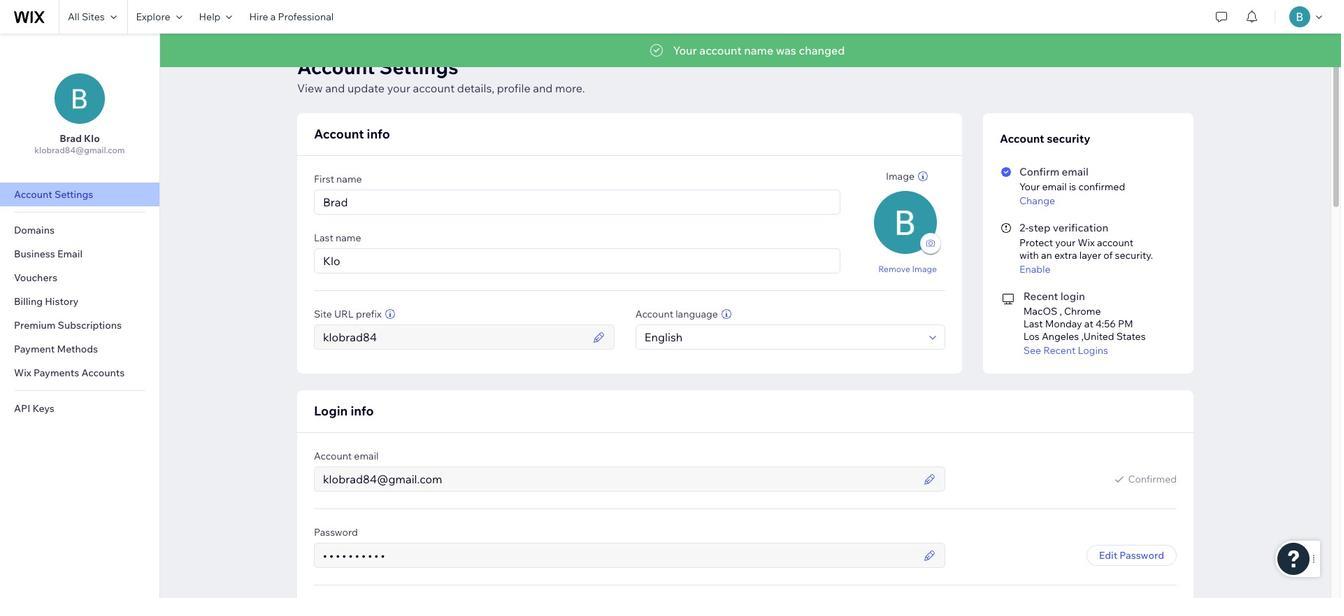 Task type: describe. For each thing, give the bounding box(es) containing it.
vouchers link
[[0, 266, 159, 290]]

your inside 2-step verification protect your wix account with an extra layer of security. enable
[[1056, 236, 1076, 249]]

1 vertical spatial email
[[1043, 180, 1067, 193]]

confirm
[[1020, 165, 1060, 178]]

with
[[1020, 249, 1039, 262]]

change button
[[1020, 194, 1175, 207]]

step
[[1029, 221, 1051, 234]]

billing history link
[[0, 290, 159, 313]]

your account name was changed
[[673, 43, 845, 57]]

last inside 'recent login macos , chrome last monday at 4:56 pm los angeles ,united states see recent logins'
[[1024, 318, 1043, 330]]

0 vertical spatial password
[[314, 526, 358, 539]]

account for step
[[1097, 236, 1134, 249]]

update
[[348, 81, 385, 95]]

wix payments accounts
[[14, 367, 125, 379]]

at
[[1085, 318, 1094, 330]]

security.
[[1115, 249, 1154, 262]]

help
[[199, 10, 221, 23]]

first name
[[314, 173, 362, 185]]

monday
[[1046, 318, 1083, 330]]

remove image
[[879, 263, 937, 274]]

states
[[1117, 330, 1146, 343]]

0 vertical spatial image
[[886, 170, 915, 183]]

account for account email
[[314, 450, 352, 462]]

email for account
[[354, 450, 379, 462]]

image inside button
[[913, 263, 937, 274]]

payment
[[14, 343, 55, 355]]

subscriptions
[[58, 319, 122, 332]]

pm
[[1118, 318, 1134, 330]]

last name
[[314, 232, 361, 244]]

account settings view and update your account details, profile and more.
[[297, 55, 585, 95]]

account for account security
[[1000, 132, 1045, 145]]

change
[[1020, 194, 1056, 207]]

name for last name
[[336, 232, 361, 244]]

profile
[[497, 81, 531, 95]]

account email
[[314, 450, 379, 462]]

info for login info
[[351, 403, 374, 419]]

first
[[314, 173, 334, 185]]

changed
[[799, 43, 845, 57]]

your inside confirm email your email is confirmed change
[[1020, 180, 1040, 193]]

business email link
[[0, 242, 159, 266]]

accounts
[[81, 367, 125, 379]]

,united
[[1082, 330, 1115, 343]]

is
[[1069, 180, 1077, 193]]

domains
[[14, 224, 55, 236]]

brad
[[60, 132, 82, 145]]

more.
[[555, 81, 585, 95]]

explore
[[136, 10, 170, 23]]

name for first name
[[337, 173, 362, 185]]

account settings
[[14, 188, 93, 201]]

business email
[[14, 248, 83, 260]]

settings for account settings
[[55, 188, 93, 201]]

enable button
[[1020, 263, 1175, 276]]

1 and from the left
[[325, 81, 345, 95]]

billing
[[14, 295, 43, 308]]

all sites
[[68, 10, 105, 23]]

4:56
[[1096, 318, 1116, 330]]

remove
[[879, 263, 911, 274]]

0 vertical spatial recent
[[1024, 290, 1059, 303]]

your account name was changed alert
[[160, 34, 1342, 67]]

hire a professional
[[249, 10, 334, 23]]

account security
[[1000, 132, 1091, 145]]

details,
[[457, 81, 495, 95]]

account for account settings view and update your account details, profile and more.
[[297, 55, 375, 79]]

confirmed
[[1129, 473, 1177, 485]]

url
[[334, 308, 354, 320]]

confirmed
[[1079, 180, 1126, 193]]

site url prefix
[[314, 308, 382, 320]]

login
[[1061, 290, 1086, 303]]

of
[[1104, 249, 1113, 262]]

account inside alert
[[700, 43, 742, 57]]

account for account language
[[636, 308, 674, 320]]

password inside "button"
[[1120, 549, 1165, 562]]

security
[[1047, 132, 1091, 145]]

,
[[1060, 305, 1062, 318]]

edit
[[1099, 549, 1118, 562]]

chrome
[[1065, 305, 1101, 318]]

see
[[1024, 344, 1042, 357]]

api keys
[[14, 402, 54, 415]]

api keys link
[[0, 397, 159, 420]]

2-
[[1020, 221, 1029, 234]]

methods
[[57, 343, 98, 355]]

account info
[[314, 126, 390, 142]]

los
[[1024, 330, 1040, 343]]

language
[[676, 308, 718, 320]]

edit password button
[[1087, 545, 1177, 566]]



Task type: locate. For each thing, give the bounding box(es) containing it.
payment methods
[[14, 343, 98, 355]]

2 horizontal spatial account
[[1097, 236, 1134, 249]]

0 vertical spatial name
[[744, 43, 774, 57]]

account inside account settings view and update your account details, profile and more.
[[413, 81, 455, 95]]

1 vertical spatial image
[[913, 263, 937, 274]]

name
[[744, 43, 774, 57], [337, 173, 362, 185], [336, 232, 361, 244]]

0 vertical spatial last
[[314, 232, 334, 244]]

1 vertical spatial wix
[[14, 367, 31, 379]]

brad klo klobrad84@gmail.com
[[35, 132, 125, 155]]

1 vertical spatial last
[[1024, 318, 1043, 330]]

1 vertical spatial settings
[[55, 188, 93, 201]]

account down login
[[314, 450, 352, 462]]

login info
[[314, 403, 374, 419]]

email for confirm
[[1062, 165, 1089, 178]]

Email address text field
[[319, 467, 920, 491]]

account for account settings
[[14, 188, 52, 201]]

api
[[14, 402, 30, 415]]

1 vertical spatial name
[[337, 173, 362, 185]]

0 vertical spatial email
[[1062, 165, 1089, 178]]

Choose an account name text field
[[319, 325, 589, 349]]

wix down verification at the top of page
[[1078, 236, 1095, 249]]

2 vertical spatial account
[[1097, 236, 1134, 249]]

payments
[[34, 367, 79, 379]]

your right the update
[[387, 81, 411, 95]]

protect
[[1020, 236, 1053, 249]]

settings up domains link
[[55, 188, 93, 201]]

vouchers
[[14, 271, 57, 284]]

0 horizontal spatial password
[[314, 526, 358, 539]]

site
[[314, 308, 332, 320]]

info down the update
[[367, 126, 390, 142]]

and right view
[[325, 81, 345, 95]]

0 horizontal spatial last
[[314, 232, 334, 244]]

0 vertical spatial wix
[[1078, 236, 1095, 249]]

1 horizontal spatial and
[[533, 81, 553, 95]]

info
[[367, 126, 390, 142], [351, 403, 374, 419]]

name left "was"
[[744, 43, 774, 57]]

account up enable button
[[1097, 236, 1134, 249]]

account for account info
[[314, 126, 364, 142]]

wix inside sidebar element
[[14, 367, 31, 379]]

None field
[[641, 325, 925, 349]]

your inside account settings view and update your account details, profile and more.
[[387, 81, 411, 95]]

your
[[387, 81, 411, 95], [1056, 236, 1076, 249]]

email up is
[[1062, 165, 1089, 178]]

0 horizontal spatial your
[[387, 81, 411, 95]]

1 vertical spatial info
[[351, 403, 374, 419]]

hire
[[249, 10, 268, 23]]

all
[[68, 10, 80, 23]]

verification
[[1053, 221, 1109, 234]]

0 vertical spatial account
[[700, 43, 742, 57]]

sites
[[82, 10, 105, 23]]

premium subscriptions
[[14, 319, 122, 332]]

1 horizontal spatial last
[[1024, 318, 1043, 330]]

0 vertical spatial your
[[387, 81, 411, 95]]

Enter your last name. text field
[[319, 249, 836, 273]]

last up see
[[1024, 318, 1043, 330]]

1 vertical spatial your
[[1056, 236, 1076, 249]]

view
[[297, 81, 323, 95]]

confirm email your email is confirmed change
[[1020, 165, 1126, 207]]

1 vertical spatial your
[[1020, 180, 1040, 193]]

1 horizontal spatial wix
[[1078, 236, 1095, 249]]

settings inside sidebar element
[[55, 188, 93, 201]]

0 horizontal spatial and
[[325, 81, 345, 95]]

name inside alert
[[744, 43, 774, 57]]

0 vertical spatial your
[[673, 43, 697, 57]]

password
[[314, 526, 358, 539], [1120, 549, 1165, 562]]

history
[[45, 295, 79, 308]]

sidebar element
[[0, 34, 160, 598]]

name right first
[[337, 173, 362, 185]]

prefix
[[356, 308, 382, 320]]

account
[[297, 55, 375, 79], [314, 126, 364, 142], [1000, 132, 1045, 145], [14, 188, 52, 201], [636, 308, 674, 320], [314, 450, 352, 462]]

edit password
[[1099, 549, 1165, 562]]

email
[[1062, 165, 1089, 178], [1043, 180, 1067, 193], [354, 450, 379, 462]]

0 vertical spatial info
[[367, 126, 390, 142]]

klo
[[84, 132, 100, 145]]

Enter your first name. text field
[[319, 190, 836, 214]]

email down login info at the bottom left
[[354, 450, 379, 462]]

0 horizontal spatial account
[[413, 81, 455, 95]]

macos
[[1024, 305, 1058, 318]]

account up domains
[[14, 188, 52, 201]]

account left language
[[636, 308, 674, 320]]

remove image button
[[879, 262, 937, 275]]

account
[[700, 43, 742, 57], [413, 81, 455, 95], [1097, 236, 1134, 249]]

billing history
[[14, 295, 79, 308]]

account inside account settings view and update your account details, profile and more.
[[297, 55, 375, 79]]

recent down the angeles
[[1044, 344, 1076, 357]]

account inside 2-step verification protect your wix account with an extra layer of security. enable
[[1097, 236, 1134, 249]]

1 vertical spatial account
[[413, 81, 455, 95]]

recent login macos , chrome last monday at 4:56 pm los angeles ,united states see recent logins
[[1024, 290, 1146, 357]]

account left "was"
[[700, 43, 742, 57]]

wix
[[1078, 236, 1095, 249], [14, 367, 31, 379]]

layer
[[1080, 249, 1102, 262]]

0 horizontal spatial settings
[[55, 188, 93, 201]]

keys
[[33, 402, 54, 415]]

0 vertical spatial settings
[[380, 55, 459, 79]]

email
[[57, 248, 83, 260]]

was
[[776, 43, 797, 57]]

1 horizontal spatial account
[[700, 43, 742, 57]]

name down first name at the top of the page
[[336, 232, 361, 244]]

extra
[[1055, 249, 1078, 262]]

1 horizontal spatial settings
[[380, 55, 459, 79]]

wix inside 2-step verification protect your wix account with an extra layer of security. enable
[[1078, 236, 1095, 249]]

0 horizontal spatial your
[[673, 43, 697, 57]]

2 and from the left
[[533, 81, 553, 95]]

0 horizontal spatial wix
[[14, 367, 31, 379]]

klobrad84@gmail.com
[[35, 145, 125, 155]]

1 horizontal spatial password
[[1120, 549, 1165, 562]]

login
[[314, 403, 348, 419]]

an
[[1042, 249, 1053, 262]]

domains link
[[0, 218, 159, 242]]

settings for account settings view and update your account details, profile and more.
[[380, 55, 459, 79]]

wix payments accounts link
[[0, 361, 159, 385]]

2 vertical spatial email
[[354, 450, 379, 462]]

None text field
[[319, 544, 920, 567]]

1 vertical spatial password
[[1120, 549, 1165, 562]]

account up first name at the top of the page
[[314, 126, 364, 142]]

your
[[673, 43, 697, 57], [1020, 180, 1040, 193]]

account for settings
[[413, 81, 455, 95]]

settings up the update
[[380, 55, 459, 79]]

business
[[14, 248, 55, 260]]

premium
[[14, 319, 56, 332]]

account settings link
[[0, 183, 159, 206]]

help button
[[191, 0, 241, 34]]

logins
[[1078, 344, 1109, 357]]

last
[[314, 232, 334, 244], [1024, 318, 1043, 330]]

account up view
[[297, 55, 375, 79]]

see recent logins button
[[1024, 344, 1177, 357]]

professional
[[278, 10, 334, 23]]

2-step verification protect your wix account with an extra layer of security. enable
[[1020, 221, 1154, 276]]

wix down payment
[[14, 367, 31, 379]]

hire a professional link
[[241, 0, 342, 34]]

info for account info
[[367, 126, 390, 142]]

a
[[270, 10, 276, 23]]

angeles
[[1042, 330, 1080, 343]]

and left more. at top
[[533, 81, 553, 95]]

recent up macos
[[1024, 290, 1059, 303]]

1 horizontal spatial your
[[1056, 236, 1076, 249]]

info right login
[[351, 403, 374, 419]]

settings inside account settings view and update your account details, profile and more.
[[380, 55, 459, 79]]

image
[[886, 170, 915, 183], [913, 263, 937, 274]]

account language
[[636, 308, 718, 320]]

account up confirm
[[1000, 132, 1045, 145]]

your down verification at the top of page
[[1056, 236, 1076, 249]]

premium subscriptions link
[[0, 313, 159, 337]]

your inside your account name was changed alert
[[673, 43, 697, 57]]

account inside sidebar element
[[14, 188, 52, 201]]

1 horizontal spatial your
[[1020, 180, 1040, 193]]

2 vertical spatial name
[[336, 232, 361, 244]]

recent
[[1024, 290, 1059, 303], [1044, 344, 1076, 357]]

enable
[[1020, 263, 1051, 276]]

1 vertical spatial recent
[[1044, 344, 1076, 357]]

payment methods link
[[0, 337, 159, 361]]

last down first
[[314, 232, 334, 244]]

email left is
[[1043, 180, 1067, 193]]

account left details, at left
[[413, 81, 455, 95]]



Task type: vqa. For each thing, say whether or not it's contained in the screenshot.
Set It Up on the right of page
no



